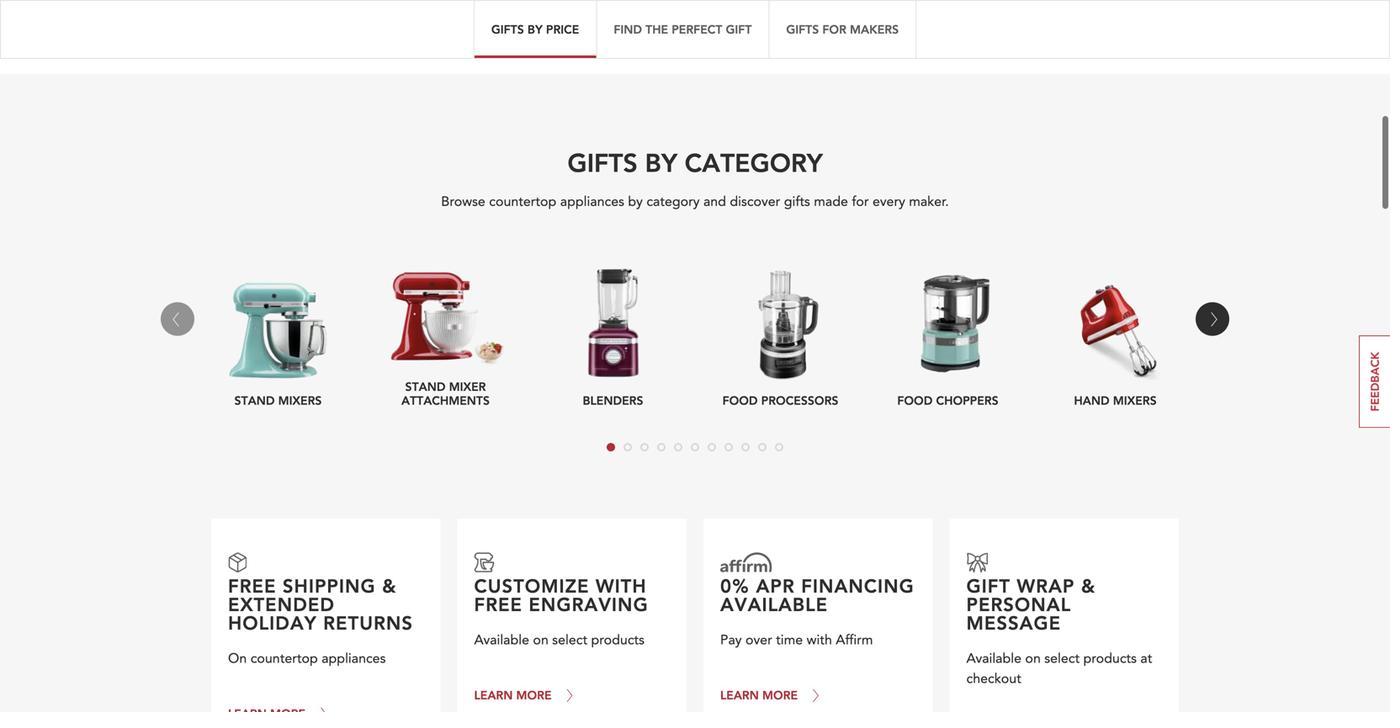 Task type: describe. For each thing, give the bounding box(es) containing it.
2 previous image from the left
[[1204, 308, 1225, 330]]

gift inside button
[[726, 21, 752, 37]]

kitchenaid® food processor. image
[[705, 256, 856, 381]]

gifts by category
[[568, 146, 823, 179]]

wrap
[[1017, 574, 1075, 598]]

hand mixers link
[[1040, 229, 1191, 418]]

kitchenaid® stand mixer attachment. image
[[370, 242, 521, 367]]

extended
[[228, 592, 335, 617]]

on for personal
[[1025, 650, 1041, 668]]

gifts
[[784, 193, 810, 211]]

available on select products at checkout
[[967, 650, 1152, 689]]

select for engraving
[[552, 631, 587, 650]]

more for engraving
[[516, 688, 552, 703]]

personal
[[967, 592, 1071, 617]]

by for price
[[528, 21, 543, 37]]

by for category
[[645, 146, 677, 179]]

available for customize with free engraving
[[474, 631, 529, 650]]

learn more link for available
[[720, 674, 826, 713]]

blenders
[[583, 393, 643, 409]]

perfect
[[672, 21, 722, 37]]

available on select products
[[474, 631, 645, 650]]

food choppers
[[897, 393, 999, 409]]

maker.
[[909, 193, 949, 211]]

gifts for makers button
[[769, 0, 917, 59]]

kitchenaid® stand mixer. image
[[203, 256, 353, 381]]

select for personal
[[1045, 650, 1080, 668]]

time
[[776, 631, 803, 650]]

for
[[823, 21, 847, 37]]

for
[[852, 193, 869, 211]]

food for food choppers
[[897, 393, 933, 409]]

customize
[[474, 574, 589, 598]]

category
[[647, 193, 700, 211]]

learn for 0% apr financing available
[[720, 688, 759, 703]]

products for gift wrap & personal message
[[1084, 650, 1137, 668]]

0%
[[720, 574, 750, 598]]

checkout
[[967, 670, 1021, 689]]

kitchenaid® food chopper. image
[[873, 251, 1023, 381]]

learn more link for engraving
[[474, 674, 579, 713]]

& for shipping
[[382, 574, 397, 598]]

affirm
[[836, 631, 873, 650]]

makers
[[850, 21, 899, 37]]

message
[[967, 611, 1061, 635]]

learn more for available
[[720, 688, 798, 703]]

price
[[546, 21, 579, 37]]

find the perfect gift
[[614, 21, 752, 37]]

available
[[720, 592, 828, 617]]

food choppers link
[[873, 229, 1023, 418]]

stand mixers
[[234, 393, 322, 409]]

browse countertop appliances by category and discover gifts made for every maker.
[[441, 193, 949, 211]]

returns
[[323, 611, 413, 635]]

products for customize with free engraving
[[591, 631, 645, 650]]

countertop for browse
[[489, 193, 557, 211]]

with
[[596, 574, 647, 598]]

food for food processors
[[723, 393, 758, 409]]

gift wrap & personal message
[[967, 574, 1096, 635]]

free inside customize with free engraving
[[474, 592, 523, 617]]

stand mixer attachments link
[[370, 229, 521, 418]]

available for gift wrap & personal message
[[967, 650, 1022, 668]]

over
[[746, 631, 772, 650]]

appliances for browse
[[560, 193, 624, 211]]



Task type: locate. For each thing, give the bounding box(es) containing it.
1 horizontal spatial gift
[[967, 574, 1011, 598]]

more
[[516, 688, 552, 703], [762, 688, 798, 703]]

0 horizontal spatial countertop
[[251, 650, 318, 668]]

free up 'available on select products'
[[474, 592, 523, 617]]

food
[[723, 393, 758, 409], [897, 393, 933, 409]]

stand mixers link
[[203, 229, 353, 418]]

learn more down over at the right of the page
[[720, 688, 798, 703]]

hand mixers
[[1074, 393, 1157, 409]]

&
[[382, 574, 397, 598], [1081, 574, 1096, 598]]

gifts left price
[[491, 21, 524, 37]]

select inside available on select products at checkout
[[1045, 650, 1080, 668]]

stand
[[405, 379, 446, 395], [234, 393, 275, 409]]

products
[[591, 631, 645, 650], [1084, 650, 1137, 668]]

engraving
[[529, 592, 649, 617]]

gifts
[[491, 21, 524, 37], [786, 21, 819, 37], [568, 146, 638, 179]]

0 horizontal spatial free
[[228, 574, 276, 598]]

2 food from the left
[[897, 393, 933, 409]]

0 horizontal spatial gifts
[[491, 21, 524, 37]]

available inside available on select products at checkout
[[967, 650, 1022, 668]]

2 learn more from the left
[[720, 688, 798, 703]]

1 horizontal spatial on
[[1025, 650, 1041, 668]]

products down engraving
[[591, 631, 645, 650]]

pay over time with affirm
[[720, 631, 873, 650]]

learn more link down 'available on select products'
[[474, 674, 579, 713]]

stand for stand mixers
[[234, 393, 275, 409]]

learn more
[[474, 688, 552, 703], [720, 688, 798, 703]]

gifts left for
[[786, 21, 819, 37]]

free inside free shipping & extended holiday returns
[[228, 574, 276, 598]]

gifts for gifts for makers
[[786, 21, 819, 37]]

& right wrap
[[1081, 574, 1096, 598]]

learn more down 'available on select products'
[[474, 688, 552, 703]]

0 vertical spatial by
[[528, 21, 543, 37]]

gifts up by
[[568, 146, 638, 179]]

find
[[614, 21, 642, 37]]

stand inside the stand mixer attachments
[[405, 379, 446, 395]]

learn more link down over at the right of the page
[[720, 674, 826, 713]]

appliances down returns
[[322, 650, 386, 668]]

2 more from the left
[[762, 688, 798, 703]]

0 horizontal spatial on
[[533, 631, 549, 650]]

1 horizontal spatial learn more
[[720, 688, 798, 703]]

appliances
[[560, 193, 624, 211], [322, 650, 386, 668]]

every
[[873, 193, 905, 211]]

1 horizontal spatial learn
[[720, 688, 759, 703]]

1 learn from the left
[[474, 688, 513, 703]]

find the perfect gift button
[[596, 0, 769, 59]]

hand
[[1074, 393, 1110, 409]]

1 horizontal spatial select
[[1045, 650, 1080, 668]]

available
[[474, 631, 529, 650], [967, 650, 1022, 668]]

0 horizontal spatial by
[[528, 21, 543, 37]]

previous image
[[165, 308, 186, 330], [1204, 308, 1225, 330]]

gift
[[726, 21, 752, 37], [967, 574, 1011, 598]]

1 horizontal spatial stand
[[405, 379, 446, 395]]

choppers
[[936, 393, 999, 409]]

1 horizontal spatial available
[[967, 650, 1022, 668]]

on inside available on select products at checkout
[[1025, 650, 1041, 668]]

with
[[807, 631, 832, 650]]

by
[[628, 193, 643, 211]]

1 vertical spatial by
[[645, 146, 677, 179]]

1 learn more from the left
[[474, 688, 552, 703]]

0 horizontal spatial more
[[516, 688, 552, 703]]

select down message
[[1045, 650, 1080, 668]]

by left price
[[528, 21, 543, 37]]

0 horizontal spatial select
[[552, 631, 587, 650]]

0% apr financing available
[[720, 574, 915, 617]]

0 horizontal spatial available
[[474, 631, 529, 650]]

food left choppers
[[897, 393, 933, 409]]

appliances left by
[[560, 193, 624, 211]]

site feedback image
[[1359, 336, 1390, 428]]

2 & from the left
[[1081, 574, 1096, 598]]

learn more link
[[474, 674, 579, 713], [720, 674, 826, 713]]

free
[[228, 574, 276, 598], [474, 592, 523, 617]]

pay
[[720, 631, 742, 650]]

kitchenaid® blender. image
[[538, 256, 688, 381]]

attachments
[[401, 393, 490, 409]]

available up checkout
[[967, 650, 1022, 668]]

apr
[[756, 574, 795, 598]]

0 vertical spatial appliances
[[560, 193, 624, 211]]

stand mixer attachments
[[401, 379, 490, 409]]

0 vertical spatial countertop
[[489, 193, 557, 211]]

on down message
[[1025, 650, 1041, 668]]

mixers
[[278, 393, 322, 409], [1113, 393, 1157, 409]]

gifts by price button
[[474, 0, 596, 59]]

stand for stand mixer attachments
[[405, 379, 446, 395]]

more for available
[[762, 688, 798, 703]]

learn for customize with free engraving
[[474, 688, 513, 703]]

on down customize with free engraving
[[533, 631, 549, 650]]

1 more from the left
[[516, 688, 552, 703]]

1 learn more link from the left
[[474, 674, 579, 713]]

food processors link
[[705, 229, 856, 418]]

countertop right browse
[[489, 193, 557, 211]]

gifts for gifts by price
[[491, 21, 524, 37]]

gifts for makers
[[786, 21, 899, 37]]

0 horizontal spatial learn more
[[474, 688, 552, 703]]

1 & from the left
[[382, 574, 397, 598]]

1 mixers from the left
[[278, 393, 322, 409]]

countertop down holiday
[[251, 650, 318, 668]]

discover
[[730, 193, 780, 211]]

mixers for hand mixers
[[1113, 393, 1157, 409]]

0 horizontal spatial appliances
[[322, 650, 386, 668]]

0 horizontal spatial gift
[[726, 21, 752, 37]]

by
[[528, 21, 543, 37], [645, 146, 677, 179]]

made
[[814, 193, 848, 211]]

by inside button
[[528, 21, 543, 37]]

products left at
[[1084, 650, 1137, 668]]

0 horizontal spatial previous image
[[165, 308, 186, 330]]

on countertop appliances
[[228, 650, 386, 668]]

learn
[[474, 688, 513, 703], [720, 688, 759, 703]]

0 horizontal spatial products
[[591, 631, 645, 650]]

gift right perfect
[[726, 21, 752, 37]]

select down engraving
[[552, 631, 587, 650]]

browse
[[441, 193, 485, 211]]

1 horizontal spatial more
[[762, 688, 798, 703]]

countertop for on
[[251, 650, 318, 668]]

1 horizontal spatial gifts
[[568, 146, 638, 179]]

1 horizontal spatial food
[[897, 393, 933, 409]]

& inside free shipping & extended holiday returns
[[382, 574, 397, 598]]

at
[[1141, 650, 1152, 668]]

& for wrap
[[1081, 574, 1096, 598]]

countertop
[[489, 193, 557, 211], [251, 650, 318, 668]]

holiday
[[228, 611, 317, 635]]

shipping
[[283, 574, 376, 598]]

category
[[685, 146, 823, 179]]

products inside available on select products at checkout
[[1084, 650, 1137, 668]]

gift up message
[[967, 574, 1011, 598]]

free shipping & extended holiday returns
[[228, 574, 413, 635]]

food left processors
[[723, 393, 758, 409]]

tab list
[[203, 443, 1187, 452]]

more down 'available on select products'
[[516, 688, 552, 703]]

on for engraving
[[533, 631, 549, 650]]

1 horizontal spatial countertop
[[489, 193, 557, 211]]

kitchenaid® hand mixer. image
[[1040, 256, 1191, 381]]

gift inside gift wrap & personal message
[[967, 574, 1011, 598]]

1 previous image from the left
[[165, 308, 186, 330]]

0 horizontal spatial &
[[382, 574, 397, 598]]

the
[[646, 21, 668, 37]]

select
[[552, 631, 587, 650], [1045, 650, 1080, 668]]

2 learn from the left
[[720, 688, 759, 703]]

on
[[228, 650, 247, 668]]

2 horizontal spatial gifts
[[786, 21, 819, 37]]

learn more for engraving
[[474, 688, 552, 703]]

1 vertical spatial appliances
[[322, 650, 386, 668]]

mixers for stand mixers
[[278, 393, 322, 409]]

1 food from the left
[[723, 393, 758, 409]]

1 horizontal spatial free
[[474, 592, 523, 617]]

1 horizontal spatial appliances
[[560, 193, 624, 211]]

1 horizontal spatial &
[[1081, 574, 1096, 598]]

gifts for gifts by category
[[568, 146, 638, 179]]

customize with free engraving
[[474, 574, 649, 617]]

and
[[703, 193, 726, 211]]

more down time
[[762, 688, 798, 703]]

0 vertical spatial gift
[[726, 21, 752, 37]]

0 horizontal spatial stand
[[234, 393, 275, 409]]

2 mixers from the left
[[1113, 393, 1157, 409]]

mixer
[[449, 379, 486, 395]]

1 vertical spatial countertop
[[251, 650, 318, 668]]

& inside gift wrap & personal message
[[1081, 574, 1096, 598]]

1 vertical spatial gift
[[967, 574, 1011, 598]]

by up category
[[645, 146, 677, 179]]

1 horizontal spatial by
[[645, 146, 677, 179]]

0 horizontal spatial learn more link
[[474, 674, 579, 713]]

0 horizontal spatial food
[[723, 393, 758, 409]]

1 horizontal spatial products
[[1084, 650, 1137, 668]]

available down customize
[[474, 631, 529, 650]]

0 horizontal spatial learn
[[474, 688, 513, 703]]

free up holiday
[[228, 574, 276, 598]]

1 horizontal spatial previous image
[[1204, 308, 1225, 330]]

on
[[533, 631, 549, 650], [1025, 650, 1041, 668]]

blenders link
[[538, 229, 688, 418]]

2 learn more link from the left
[[720, 674, 826, 713]]

food processors
[[723, 393, 839, 409]]

1 horizontal spatial learn more link
[[720, 674, 826, 713]]

0 horizontal spatial mixers
[[278, 393, 322, 409]]

1 horizontal spatial mixers
[[1113, 393, 1157, 409]]

& up returns
[[382, 574, 397, 598]]

processors
[[761, 393, 839, 409]]

financing
[[801, 574, 915, 598]]

appliances for on
[[322, 650, 386, 668]]

gifts by price
[[491, 21, 579, 37]]



Task type: vqa. For each thing, say whether or not it's contained in the screenshot.
GIFT to the top
yes



